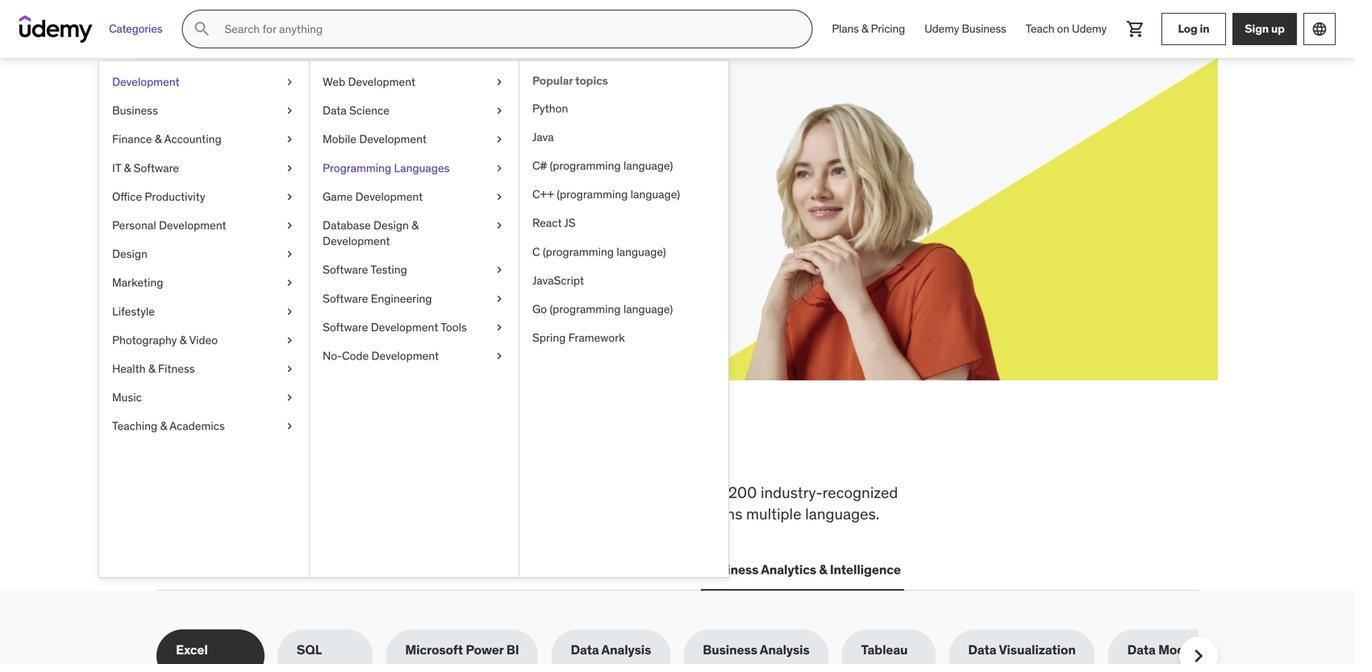 Task type: locate. For each thing, give the bounding box(es) containing it.
0 horizontal spatial science
[[349, 103, 390, 118]]

& inside database design & development
[[412, 218, 419, 233]]

it inside button
[[290, 562, 301, 579]]

& right teaching
[[160, 419, 167, 434]]

data analysis
[[571, 642, 651, 659]]

0 vertical spatial in
[[1200, 21, 1210, 36]]

xsmall image for business
[[283, 103, 296, 119]]

0 horizontal spatial design
[[112, 247, 148, 261]]

0 horizontal spatial in
[[508, 430, 539, 472]]

data science for data science button
[[491, 562, 570, 579]]

web development button
[[157, 551, 274, 590]]

(programming for go
[[550, 302, 621, 317]]

log in
[[1178, 21, 1210, 36]]

critical
[[222, 483, 267, 503]]

1 vertical spatial web development
[[160, 562, 270, 579]]

0 vertical spatial web development
[[323, 75, 416, 89]]

0 vertical spatial data science
[[323, 103, 390, 118]]

xsmall image for design
[[283, 247, 296, 262]]

1 vertical spatial data science
[[491, 562, 570, 579]]

topics
[[575, 73, 608, 88]]

1 vertical spatial skills
[[345, 483, 380, 503]]

categories button
[[99, 10, 172, 48]]

development
[[580, 505, 669, 524]]

modeling
[[1159, 642, 1215, 659]]

0 horizontal spatial data science
[[323, 103, 390, 118]]

xsmall image inside the "software testing" link
[[493, 262, 506, 278]]

sign up link
[[1233, 13, 1297, 45]]

it
[[112, 161, 121, 175], [290, 562, 301, 579]]

1 vertical spatial web
[[160, 562, 187, 579]]

development inside game development link
[[355, 190, 423, 204]]

& right the plans
[[862, 22, 868, 36]]

software development tools
[[323, 320, 467, 335]]

software up "code"
[[323, 320, 368, 335]]

1 vertical spatial in
[[508, 430, 539, 472]]

0 vertical spatial it
[[112, 161, 121, 175]]

for inside covering critical workplace skills to technical topics, including prep content for over 200 industry-recognized certifications, our catalog supports well-rounded professional development and spans multiple languages.
[[673, 483, 692, 503]]

xsmall image for finance & accounting
[[283, 132, 296, 147]]

language) down react js link
[[617, 245, 666, 259]]

xsmall image inside business link
[[283, 103, 296, 119]]

development inside web development link
[[348, 75, 416, 89]]

marketing link
[[99, 269, 309, 298]]

it for it & software
[[112, 161, 121, 175]]

software for software testing
[[323, 263, 368, 277]]

development inside personal development link
[[159, 218, 226, 233]]

xsmall image inside lifestyle link
[[283, 304, 296, 320]]

language) down the javascript 'link'
[[624, 302, 673, 317]]

software testing
[[323, 263, 407, 277]]

accounting
[[164, 132, 222, 147]]

web inside button
[[160, 562, 187, 579]]

0 horizontal spatial udemy
[[925, 22, 959, 36]]

data science
[[323, 103, 390, 118], [491, 562, 570, 579]]

& up office
[[124, 161, 131, 175]]

software engineering link
[[310, 285, 519, 313]]

0 horizontal spatial for
[[292, 128, 329, 162]]

design link
[[99, 240, 309, 269]]

development down database
[[323, 234, 390, 249]]

1 analysis from the left
[[602, 642, 651, 659]]

web development
[[323, 75, 416, 89], [160, 562, 270, 579]]

skills up the supports
[[345, 483, 380, 503]]

xsmall image for database design & development
[[493, 218, 506, 234]]

1 horizontal spatial design
[[374, 218, 409, 233]]

xsmall image inside music link
[[283, 390, 296, 406]]

xsmall image for lifestyle
[[283, 304, 296, 320]]

language) down c# (programming language) link
[[631, 187, 680, 202]]

xsmall image inside software development tools link
[[493, 320, 506, 336]]

(programming up spring framework
[[550, 302, 621, 317]]

udemy right on
[[1072, 22, 1107, 36]]

business for business analytics & intelligence
[[704, 562, 759, 579]]

development down software development tools link
[[372, 349, 439, 363]]

it & software
[[112, 161, 179, 175]]

0 horizontal spatial web
[[160, 562, 187, 579]]

language) down java "link"
[[624, 159, 673, 173]]

development up data science link
[[348, 75, 416, 89]]

xsmall image for teaching & academics
[[283, 419, 296, 435]]

it certifications button
[[286, 551, 388, 590]]

health & fitness
[[112, 362, 195, 376]]

c# (programming language)
[[533, 159, 673, 173]]

development down office productivity link at the left top
[[159, 218, 226, 233]]

1 horizontal spatial web development
[[323, 75, 416, 89]]

languages.
[[805, 505, 880, 524]]

recognized
[[823, 483, 898, 503]]

web development for web development button
[[160, 562, 270, 579]]

xsmall image for it & software
[[283, 160, 296, 176]]

web for web development link
[[323, 75, 345, 89]]

xsmall image inside development link
[[283, 74, 296, 90]]

c (programming language) link
[[520, 238, 729, 267]]

excel
[[176, 642, 208, 659]]

development up programming languages
[[359, 132, 427, 147]]

python
[[533, 101, 568, 116]]

xsmall image inside photography & video link
[[283, 333, 296, 349]]

skills
[[215, 128, 287, 162]]

java link
[[520, 123, 729, 152]]

development down engineering
[[371, 320, 438, 335]]

1 horizontal spatial for
[[673, 483, 692, 503]]

for up and
[[673, 483, 692, 503]]

certifications
[[303, 562, 385, 579]]

1 horizontal spatial your
[[334, 128, 393, 162]]

your
[[334, 128, 393, 162], [261, 168, 286, 185]]

health & fitness link
[[99, 355, 309, 384]]

development for mobile development link
[[359, 132, 427, 147]]

15.
[[331, 186, 347, 203]]

& right analytics
[[819, 562, 827, 579]]

xsmall image
[[283, 132, 296, 147], [493, 132, 506, 147], [283, 189, 296, 205], [493, 218, 506, 234], [283, 247, 296, 262], [493, 291, 506, 307], [283, 304, 296, 320], [283, 333, 296, 349], [493, 349, 506, 364], [283, 361, 296, 377], [283, 390, 296, 406]]

language) for go (programming language)
[[624, 302, 673, 317]]

xsmall image inside database design & development link
[[493, 218, 506, 234]]

data science link
[[310, 96, 519, 125]]

science for data science button
[[522, 562, 570, 579]]

data inside button
[[491, 562, 519, 579]]

0 vertical spatial your
[[334, 128, 393, 162]]

xsmall image inside no-code development link
[[493, 349, 506, 364]]

for inside skills for your future expand your potential with a course. starting at just $12.99 through dec 15.
[[292, 128, 329, 162]]

1 udemy from the left
[[925, 22, 959, 36]]

1 horizontal spatial in
[[1200, 21, 1210, 36]]

microsoft
[[405, 642, 463, 659]]

software up software engineering
[[323, 263, 368, 277]]

our
[[253, 505, 275, 524]]

topic filters element
[[157, 630, 1234, 665]]

programming
[[323, 161, 391, 175]]

xsmall image for development
[[283, 74, 296, 90]]

react js link
[[520, 209, 729, 238]]

submit search image
[[192, 19, 212, 39]]

course.
[[381, 168, 423, 185]]

development inside mobile development link
[[359, 132, 427, 147]]

& right health
[[148, 362, 155, 376]]

xsmall image for software engineering
[[493, 291, 506, 307]]

c++
[[533, 187, 554, 202]]

languages
[[394, 161, 450, 175]]

dec
[[305, 186, 328, 203]]

udemy right pricing
[[925, 22, 959, 36]]

xsmall image inside mobile development link
[[493, 132, 506, 147]]

& for software
[[124, 161, 131, 175]]

business inside 'button'
[[704, 562, 759, 579]]

2 udemy from the left
[[1072, 22, 1107, 36]]

software
[[134, 161, 179, 175], [323, 263, 368, 277], [323, 291, 368, 306], [323, 320, 368, 335]]

office productivity link
[[99, 183, 309, 211]]

xsmall image inside finance & accounting link
[[283, 132, 296, 147]]

java
[[533, 130, 554, 144]]

web up mobile
[[323, 75, 345, 89]]

professional
[[492, 505, 576, 524]]

skills for your future expand your potential with a course. starting at just $12.99 through dec 15.
[[215, 128, 511, 203]]

business analytics & intelligence
[[704, 562, 901, 579]]

web development link
[[310, 68, 519, 96]]

0 vertical spatial science
[[349, 103, 390, 118]]

2 analysis from the left
[[760, 642, 810, 659]]

design
[[374, 218, 409, 233], [112, 247, 148, 261]]

web development up data science link
[[323, 75, 416, 89]]

0 horizontal spatial analysis
[[602, 642, 651, 659]]

software down software testing
[[323, 291, 368, 306]]

data down "professional"
[[491, 562, 519, 579]]

science down "professional"
[[522, 562, 570, 579]]

skills up the workplace
[[267, 430, 354, 472]]

0 vertical spatial for
[[292, 128, 329, 162]]

all
[[157, 430, 204, 472]]

1 horizontal spatial udemy
[[1072, 22, 1107, 36]]

1 horizontal spatial web
[[323, 75, 345, 89]]

1 horizontal spatial analysis
[[760, 642, 810, 659]]

udemy inside teach on udemy link
[[1072, 22, 1107, 36]]

through
[[257, 186, 302, 203]]

business
[[962, 22, 1007, 36], [112, 103, 158, 118], [704, 562, 759, 579], [703, 642, 758, 659]]

xsmall image inside 'software engineering' link
[[493, 291, 506, 307]]

business inside topic filters element
[[703, 642, 758, 659]]

(programming inside c# (programming language) link
[[550, 159, 621, 173]]

1 vertical spatial it
[[290, 562, 301, 579]]

web down certifications,
[[160, 562, 187, 579]]

communication
[[589, 562, 685, 579]]

data science inside button
[[491, 562, 570, 579]]

spring framework
[[533, 331, 625, 345]]

xsmall image inside data science link
[[493, 103, 506, 119]]

(programming inside c++ (programming language) link
[[557, 187, 628, 202]]

for up 'potential'
[[292, 128, 329, 162]]

data science down "professional"
[[491, 562, 570, 579]]

web development inside button
[[160, 562, 270, 579]]

popular
[[533, 73, 573, 88]]

1 horizontal spatial science
[[522, 562, 570, 579]]

music
[[112, 391, 142, 405]]

academics
[[170, 419, 225, 434]]

development inside web development button
[[190, 562, 270, 579]]

xsmall image for software testing
[[493, 262, 506, 278]]

0 horizontal spatial web development
[[160, 562, 270, 579]]

development down course.
[[355, 190, 423, 204]]

science up mobile development
[[349, 103, 390, 118]]

1 horizontal spatial data science
[[491, 562, 570, 579]]

software for software engineering
[[323, 291, 368, 306]]

(programming up c++ (programming language)
[[550, 159, 621, 173]]

tools
[[441, 320, 467, 335]]

development
[[112, 75, 180, 89], [348, 75, 416, 89], [359, 132, 427, 147], [355, 190, 423, 204], [159, 218, 226, 233], [323, 234, 390, 249], [371, 320, 438, 335], [372, 349, 439, 363], [190, 562, 270, 579]]

plans & pricing
[[832, 22, 905, 36]]

leadership
[[405, 562, 471, 579]]

over
[[696, 483, 725, 503]]

xsmall image for data science
[[493, 103, 506, 119]]

in up the including
[[508, 430, 539, 472]]

it up office
[[112, 161, 121, 175]]

development down categories dropdown button
[[112, 75, 180, 89]]

xsmall image inside marketing link
[[283, 275, 296, 291]]

c# (programming language) link
[[520, 152, 729, 180]]

$12.99
[[215, 186, 254, 203]]

analysis for data analysis
[[602, 642, 651, 659]]

photography & video link
[[99, 326, 309, 355]]

data science for data science link
[[323, 103, 390, 118]]

udemy business
[[925, 22, 1007, 36]]

data left modeling
[[1128, 642, 1156, 659]]

development inside software development tools link
[[371, 320, 438, 335]]

web development down certifications,
[[160, 562, 270, 579]]

development inside no-code development link
[[372, 349, 439, 363]]

& for pricing
[[862, 22, 868, 36]]

(programming down js
[[543, 245, 614, 259]]

it left certifications
[[290, 562, 301, 579]]

design down the personal
[[112, 247, 148, 261]]

data up mobile
[[323, 103, 347, 118]]

xsmall image for music
[[283, 390, 296, 406]]

xsmall image for marketing
[[283, 275, 296, 291]]

xsmall image inside teaching & academics link
[[283, 419, 296, 435]]

0 horizontal spatial it
[[112, 161, 121, 175]]

log
[[1178, 21, 1198, 36]]

software development tools link
[[310, 313, 519, 342]]

(programming inside c (programming language) link
[[543, 245, 614, 259]]

science inside button
[[522, 562, 570, 579]]

design inside database design & development
[[374, 218, 409, 233]]

1 vertical spatial for
[[673, 483, 692, 503]]

(programming inside go (programming language) link
[[550, 302, 621, 317]]

1 horizontal spatial it
[[290, 562, 301, 579]]

in right the log
[[1200, 21, 1210, 36]]

xsmall image inside game development link
[[493, 189, 506, 205]]

1 vertical spatial science
[[522, 562, 570, 579]]

data right bi
[[571, 642, 599, 659]]

xsmall image inside it & software link
[[283, 160, 296, 176]]

skills inside covering critical workplace skills to technical topics, including prep content for over 200 industry-recognized certifications, our catalog supports well-rounded professional development and spans multiple languages.
[[345, 483, 380, 503]]

data modeling
[[1128, 642, 1215, 659]]

0 vertical spatial web
[[323, 75, 345, 89]]

need
[[424, 430, 502, 472]]

0 horizontal spatial your
[[261, 168, 286, 185]]

xsmall image inside "health & fitness" link
[[283, 361, 296, 377]]

(programming for c
[[543, 245, 614, 259]]

no-
[[323, 349, 342, 363]]

xsmall image
[[283, 74, 296, 90], [493, 74, 506, 90], [283, 103, 296, 119], [493, 103, 506, 119], [283, 160, 296, 176], [493, 160, 506, 176], [493, 189, 506, 205], [283, 218, 296, 234], [493, 262, 506, 278], [283, 275, 296, 291], [493, 320, 506, 336], [283, 419, 296, 435]]

& left video
[[180, 333, 187, 348]]

potential
[[289, 168, 340, 185]]

xsmall image inside personal development link
[[283, 218, 296, 234]]

200
[[729, 483, 757, 503]]

programming languages element
[[519, 61, 729, 578]]

0 vertical spatial design
[[374, 218, 409, 233]]

xsmall image inside web development link
[[493, 74, 506, 90]]

(programming down c# (programming language)
[[557, 187, 628, 202]]

xsmall image inside design link
[[283, 247, 296, 262]]

& right finance
[[155, 132, 162, 147]]

xsmall image inside programming languages link
[[493, 160, 506, 176]]

design down game development
[[374, 218, 409, 233]]

covering critical workplace skills to technical topics, including prep content for over 200 industry-recognized certifications, our catalog supports well-rounded professional development and spans multiple languages.
[[157, 483, 898, 524]]

xsmall image inside office productivity link
[[283, 189, 296, 205]]

data science up mobile
[[323, 103, 390, 118]]

& down game development link
[[412, 218, 419, 233]]

& for academics
[[160, 419, 167, 434]]

plans
[[832, 22, 859, 36]]

development down certifications,
[[190, 562, 270, 579]]

xsmall image for office productivity
[[283, 189, 296, 205]]

visualization
[[999, 642, 1076, 659]]

all the skills you need in one place
[[157, 430, 694, 472]]

with
[[343, 168, 368, 185]]

one
[[545, 430, 603, 472]]



Task type: describe. For each thing, give the bounding box(es) containing it.
language) for c# (programming language)
[[624, 159, 673, 173]]

expand
[[215, 168, 258, 185]]

health
[[112, 362, 146, 376]]

mobile development link
[[310, 125, 519, 154]]

teaching & academics
[[112, 419, 225, 434]]

engineering
[[371, 291, 432, 306]]

go (programming language)
[[533, 302, 673, 317]]

udemy image
[[19, 15, 93, 43]]

it certifications
[[290, 562, 385, 579]]

1 vertical spatial your
[[261, 168, 286, 185]]

xsmall image for game development
[[493, 189, 506, 205]]

pricing
[[871, 22, 905, 36]]

microsoft power bi
[[405, 642, 519, 659]]

topics,
[[466, 483, 512, 503]]

& for accounting
[[155, 132, 162, 147]]

business analysis
[[703, 642, 810, 659]]

next image
[[1186, 644, 1212, 665]]

(programming for c#
[[550, 159, 621, 173]]

software testing link
[[310, 256, 519, 285]]

& for video
[[180, 333, 187, 348]]

xsmall image for mobile development
[[493, 132, 506, 147]]

web development for web development link
[[323, 75, 416, 89]]

supports
[[333, 505, 394, 524]]

development for web development link
[[348, 75, 416, 89]]

science for data science link
[[349, 103, 390, 118]]

js
[[564, 216, 576, 230]]

react
[[533, 216, 562, 230]]

finance & accounting link
[[99, 125, 309, 154]]

log in link
[[1162, 13, 1226, 45]]

business for business analysis
[[703, 642, 758, 659]]

analytics
[[761, 562, 817, 579]]

sign up
[[1245, 21, 1285, 36]]

development for game development link
[[355, 190, 423, 204]]

the
[[210, 430, 261, 472]]

xsmall image for programming languages
[[493, 160, 506, 176]]

data left visualization
[[968, 642, 997, 659]]

xsmall image for software development tools
[[493, 320, 506, 336]]

framework
[[569, 331, 625, 345]]

xsmall image for photography & video
[[283, 333, 296, 349]]

business analytics & intelligence button
[[701, 551, 904, 590]]

& inside 'button'
[[819, 562, 827, 579]]

content
[[617, 483, 669, 503]]

shopping cart with 0 items image
[[1126, 19, 1146, 39]]

finance
[[112, 132, 152, 147]]

business for business
[[112, 103, 158, 118]]

prep
[[581, 483, 613, 503]]

in inside the log in link
[[1200, 21, 1210, 36]]

react js
[[533, 216, 576, 230]]

development for personal development link
[[159, 218, 226, 233]]

c++ (programming language)
[[533, 187, 680, 202]]

teach on udemy
[[1026, 22, 1107, 36]]

photography
[[112, 333, 177, 348]]

rounded
[[431, 505, 489, 524]]

development for web development button
[[190, 562, 270, 579]]

you
[[360, 430, 418, 472]]

popular topics
[[533, 73, 608, 88]]

productivity
[[145, 190, 205, 204]]

xsmall image for personal development
[[283, 218, 296, 234]]

analysis for business analysis
[[760, 642, 810, 659]]

lifestyle link
[[99, 298, 309, 326]]

udemy inside the 'udemy business' link
[[925, 22, 959, 36]]

lifestyle
[[112, 304, 155, 319]]

web for web development button
[[160, 562, 187, 579]]

game
[[323, 190, 353, 204]]

1 vertical spatial design
[[112, 247, 148, 261]]

xsmall image for no-code development
[[493, 349, 506, 364]]

it & software link
[[99, 154, 309, 183]]

bi
[[506, 642, 519, 659]]

data visualization
[[968, 642, 1076, 659]]

code
[[342, 349, 369, 363]]

it for it certifications
[[290, 562, 301, 579]]

photography & video
[[112, 333, 218, 348]]

development link
[[99, 68, 309, 96]]

future
[[397, 128, 476, 162]]

choose a language image
[[1312, 21, 1328, 37]]

development inside development link
[[112, 75, 180, 89]]

industry-
[[761, 483, 823, 503]]

fitness
[[158, 362, 195, 376]]

just
[[490, 168, 511, 185]]

development for software development tools link
[[371, 320, 438, 335]]

Search for anything text field
[[221, 15, 793, 43]]

c++ (programming language) link
[[520, 180, 729, 209]]

intelligence
[[830, 562, 901, 579]]

music link
[[99, 384, 309, 412]]

teaching & academics link
[[99, 412, 309, 441]]

software up office productivity
[[134, 161, 179, 175]]

communication button
[[586, 551, 688, 590]]

testing
[[371, 263, 407, 277]]

xsmall image for web development
[[493, 74, 506, 90]]

language) for c (programming language)
[[617, 245, 666, 259]]

go
[[533, 302, 547, 317]]

categories
[[109, 22, 162, 36]]

go (programming language) link
[[520, 295, 729, 324]]

xsmall image for health & fitness
[[283, 361, 296, 377]]

development inside database design & development
[[323, 234, 390, 249]]

office productivity
[[112, 190, 205, 204]]

catalog
[[279, 505, 330, 524]]

c
[[533, 245, 540, 259]]

covering
[[157, 483, 218, 503]]

mobile
[[323, 132, 357, 147]]

language) for c++ (programming language)
[[631, 187, 680, 202]]

& for fitness
[[148, 362, 155, 376]]

database
[[323, 218, 371, 233]]

up
[[1272, 21, 1285, 36]]

software for software development tools
[[323, 320, 368, 335]]

teach on udemy link
[[1016, 10, 1117, 48]]

(programming for c++
[[557, 187, 628, 202]]

sql
[[297, 642, 322, 659]]

0 vertical spatial skills
[[267, 430, 354, 472]]

c (programming language)
[[533, 245, 666, 259]]

teaching
[[112, 419, 157, 434]]

programming languages
[[323, 161, 450, 175]]



Task type: vqa. For each thing, say whether or not it's contained in the screenshot.
Tools at left
yes



